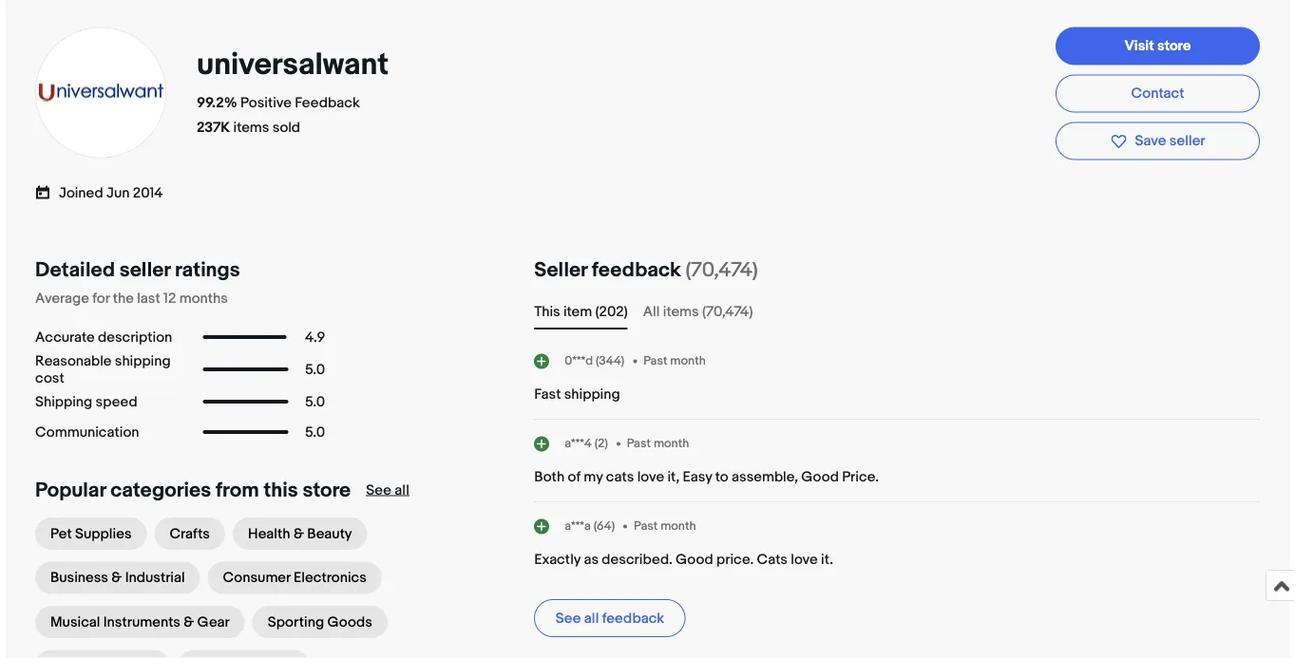Task type: describe. For each thing, give the bounding box(es) containing it.
fast
[[534, 386, 561, 403]]

this item (202)
[[534, 303, 628, 320]]

sporting
[[268, 614, 324, 631]]

4.9
[[305, 329, 325, 346]]

musical
[[50, 614, 100, 631]]

business & industrial
[[50, 570, 185, 587]]

a***a (64)
[[565, 519, 615, 534]]

shipping for reasonable shipping cost
[[115, 353, 171, 370]]

(70,474) for seller feedback (70,474)
[[686, 258, 758, 282]]

contact link
[[1056, 75, 1261, 113]]

for
[[92, 290, 110, 307]]

3 5.0 from the top
[[305, 424, 325, 441]]

see for see all feedback
[[556, 610, 581, 627]]

shipping for fast shipping
[[564, 386, 620, 403]]

all items (70,474)
[[643, 303, 753, 320]]

past month for shipping
[[644, 354, 706, 369]]

items inside tab list
[[663, 303, 699, 320]]

positive
[[241, 95, 292, 112]]

save seller button
[[1056, 122, 1261, 160]]

0 horizontal spatial good
[[676, 551, 714, 568]]

(70,474) for all items (70,474)
[[703, 303, 753, 320]]

pet supplies
[[50, 526, 132, 543]]

goods
[[328, 614, 372, 631]]

popular categories from this store
[[35, 478, 351, 503]]

item
[[564, 303, 592, 320]]

detailed
[[35, 258, 115, 282]]

past for as
[[634, 519, 658, 534]]

this
[[264, 478, 298, 503]]

musical instruments & gear
[[50, 614, 230, 631]]

described.
[[602, 551, 673, 568]]

seller feedback (70,474)
[[534, 258, 758, 282]]

see all feedback
[[556, 610, 665, 627]]

1 vertical spatial love
[[791, 551, 818, 568]]

electronics
[[294, 570, 367, 587]]

from
[[216, 478, 259, 503]]

easy
[[683, 469, 713, 486]]

average for the last 12 months
[[35, 290, 228, 307]]

cats
[[606, 469, 634, 486]]

reasonable shipping cost
[[35, 353, 171, 387]]

speed
[[96, 394, 138, 411]]

price.
[[717, 551, 754, 568]]

gear
[[197, 614, 230, 631]]

(2)
[[595, 437, 608, 451]]

& for business
[[112, 570, 122, 587]]

seller
[[534, 258, 588, 282]]

all
[[643, 303, 660, 320]]

beauty
[[307, 526, 352, 543]]

2014
[[133, 185, 163, 202]]

joined
[[59, 185, 103, 202]]

industrial
[[125, 570, 185, 587]]

0 horizontal spatial love
[[638, 469, 665, 486]]

categories
[[111, 478, 211, 503]]

this
[[534, 303, 561, 320]]

visit store link
[[1056, 27, 1261, 65]]

universalwant link
[[197, 46, 396, 83]]

average
[[35, 290, 89, 307]]

past for of
[[627, 437, 651, 451]]

tab list containing this item (202)
[[534, 301, 1261, 322]]

ratings
[[175, 258, 240, 282]]

reasonable
[[35, 353, 112, 370]]

shipping speed
[[35, 394, 138, 411]]

crafts link
[[155, 518, 225, 550]]

universalwant
[[197, 46, 389, 83]]

cost
[[35, 370, 64, 387]]

exactly
[[534, 551, 581, 568]]

my
[[584, 469, 603, 486]]

(344)
[[596, 354, 625, 369]]

months
[[179, 290, 228, 307]]

of
[[568, 469, 581, 486]]

visit
[[1125, 37, 1155, 54]]

it.
[[821, 551, 834, 568]]

joined jun 2014
[[59, 185, 163, 202]]

see all
[[366, 482, 410, 499]]

assemble,
[[732, 469, 798, 486]]

both
[[534, 469, 565, 486]]

jun
[[107, 185, 130, 202]]

1 horizontal spatial &
[[184, 614, 194, 631]]

shipping
[[35, 394, 92, 411]]

a***4 (2)
[[565, 437, 608, 451]]



Task type: locate. For each thing, give the bounding box(es) containing it.
0 horizontal spatial store
[[303, 478, 351, 503]]

shipping down description
[[115, 353, 171, 370]]

both of my cats love it, easy to assemble, good price.
[[534, 469, 879, 486]]

0 vertical spatial shipping
[[115, 353, 171, 370]]

(70,474) right 'all'
[[703, 303, 753, 320]]

2 horizontal spatial &
[[294, 526, 304, 543]]

instruments
[[103, 614, 181, 631]]

1 horizontal spatial love
[[791, 551, 818, 568]]

1 horizontal spatial seller
[[1170, 133, 1206, 150]]

see all link
[[366, 482, 410, 499]]

past month up exactly as described.  good price. cats love it.
[[634, 519, 696, 534]]

month down all items (70,474)
[[671, 354, 706, 369]]

universalwant image
[[34, 26, 167, 159]]

0 vertical spatial all
[[395, 482, 410, 499]]

items down the positive
[[233, 119, 269, 136]]

1 vertical spatial items
[[663, 303, 699, 320]]

store
[[1158, 37, 1192, 54], [303, 478, 351, 503]]

pet
[[50, 526, 72, 543]]

0 vertical spatial good
[[802, 469, 839, 486]]

sporting goods
[[268, 614, 372, 631]]

see down exactly
[[556, 610, 581, 627]]

tab list
[[534, 301, 1261, 322]]

supplies
[[75, 526, 132, 543]]

0 horizontal spatial see
[[366, 482, 392, 499]]

a***a
[[565, 519, 591, 534]]

it,
[[668, 469, 680, 486]]

items right 'all'
[[663, 303, 699, 320]]

consumer electronics link
[[208, 562, 382, 595]]

0 vertical spatial 5.0
[[305, 361, 325, 378]]

0***d
[[565, 354, 593, 369]]

accurate description
[[35, 329, 172, 346]]

month for as
[[661, 519, 696, 534]]

store right visit
[[1158, 37, 1192, 54]]

1 vertical spatial feedback
[[602, 610, 665, 627]]

237k
[[197, 119, 230, 136]]

0 vertical spatial feedback
[[592, 258, 681, 282]]

seller for save
[[1170, 133, 1206, 150]]

0 vertical spatial seller
[[1170, 133, 1206, 150]]

1 vertical spatial seller
[[120, 258, 170, 282]]

last
[[137, 290, 160, 307]]

see up the health & beauty link
[[366, 482, 392, 499]]

(202)
[[596, 303, 628, 320]]

description
[[98, 329, 172, 346]]

seller up the last
[[120, 258, 170, 282]]

cats
[[757, 551, 788, 568]]

past month for as
[[634, 519, 696, 534]]

0 vertical spatial (70,474)
[[686, 258, 758, 282]]

sporting goods link
[[253, 607, 388, 639]]

to
[[716, 469, 729, 486]]

health & beauty link
[[233, 518, 367, 550]]

1 horizontal spatial shipping
[[564, 386, 620, 403]]

1 vertical spatial past month
[[627, 437, 690, 451]]

past month for of
[[627, 437, 690, 451]]

1 vertical spatial &
[[112, 570, 122, 587]]

consumer electronics
[[223, 570, 367, 587]]

(70,474) up all items (70,474)
[[686, 258, 758, 282]]

1 vertical spatial month
[[654, 437, 690, 451]]

text__icon wrapper image
[[35, 183, 59, 200]]

past for shipping
[[644, 354, 668, 369]]

save
[[1136, 133, 1167, 150]]

99.2%
[[197, 95, 237, 112]]

feedback down the described.
[[602, 610, 665, 627]]

price.
[[843, 469, 879, 486]]

all for see all
[[395, 482, 410, 499]]

1 vertical spatial 5.0
[[305, 394, 325, 411]]

communication
[[35, 424, 139, 441]]

feedback
[[295, 95, 360, 112]]

2 5.0 from the top
[[305, 394, 325, 411]]

past up the described.
[[634, 519, 658, 534]]

1 horizontal spatial items
[[663, 303, 699, 320]]

past right (344)
[[644, 354, 668, 369]]

1 vertical spatial (70,474)
[[703, 303, 753, 320]]

2 vertical spatial past
[[634, 519, 658, 534]]

business & industrial link
[[35, 562, 200, 595]]

shipping
[[115, 353, 171, 370], [564, 386, 620, 403]]

detailed seller ratings
[[35, 258, 240, 282]]

(64)
[[594, 519, 615, 534]]

love left it,
[[638, 469, 665, 486]]

month for shipping
[[671, 354, 706, 369]]

1 vertical spatial see
[[556, 610, 581, 627]]

1 horizontal spatial all
[[584, 610, 599, 627]]

1 vertical spatial shipping
[[564, 386, 620, 403]]

0 horizontal spatial shipping
[[115, 353, 171, 370]]

shipping inside reasonable shipping cost
[[115, 353, 171, 370]]

0 vertical spatial past
[[644, 354, 668, 369]]

love
[[638, 469, 665, 486], [791, 551, 818, 568]]

1 5.0 from the top
[[305, 361, 325, 378]]

& left gear
[[184, 614, 194, 631]]

1 horizontal spatial good
[[802, 469, 839, 486]]

past month up it,
[[627, 437, 690, 451]]

0 vertical spatial past month
[[644, 354, 706, 369]]

0 horizontal spatial &
[[112, 570, 122, 587]]

seller right save
[[1170, 133, 1206, 150]]

0 horizontal spatial seller
[[120, 258, 170, 282]]

0***d (344)
[[565, 354, 625, 369]]

2 vertical spatial 5.0
[[305, 424, 325, 441]]

seller inside button
[[1170, 133, 1206, 150]]

0 horizontal spatial items
[[233, 119, 269, 136]]

see inside see all feedback link
[[556, 610, 581, 627]]

2 vertical spatial past month
[[634, 519, 696, 534]]

month for of
[[654, 437, 690, 451]]

5.0 for speed
[[305, 394, 325, 411]]

crafts
[[170, 526, 210, 543]]

99.2% positive feedback 237k items sold
[[197, 95, 360, 136]]

12
[[164, 290, 176, 307]]

seller for detailed
[[120, 258, 170, 282]]

musical instruments & gear link
[[35, 607, 245, 639]]

sold
[[273, 119, 300, 136]]

2 vertical spatial &
[[184, 614, 194, 631]]

0 vertical spatial items
[[233, 119, 269, 136]]

the
[[113, 290, 134, 307]]

pet supplies link
[[35, 518, 147, 550]]

as
[[584, 551, 599, 568]]

all for see all feedback
[[584, 610, 599, 627]]

see for see all
[[366, 482, 392, 499]]

seller
[[1170, 133, 1206, 150], [120, 258, 170, 282]]

0 vertical spatial store
[[1158, 37, 1192, 54]]

popular
[[35, 478, 106, 503]]

contact
[[1132, 85, 1185, 102]]

items inside 99.2% positive feedback 237k items sold
[[233, 119, 269, 136]]

past month down 'all'
[[644, 354, 706, 369]]

& for health
[[294, 526, 304, 543]]

1 vertical spatial good
[[676, 551, 714, 568]]

0 vertical spatial love
[[638, 469, 665, 486]]

&
[[294, 526, 304, 543], [112, 570, 122, 587], [184, 614, 194, 631]]

month
[[671, 354, 706, 369], [654, 437, 690, 451], [661, 519, 696, 534]]

shipping down the 0***d (344)
[[564, 386, 620, 403]]

& right business
[[112, 570, 122, 587]]

5.0 for shipping
[[305, 361, 325, 378]]

items
[[233, 119, 269, 136], [663, 303, 699, 320]]

past
[[644, 354, 668, 369], [627, 437, 651, 451], [634, 519, 658, 534]]

0 vertical spatial month
[[671, 354, 706, 369]]

& right health
[[294, 526, 304, 543]]

month up it,
[[654, 437, 690, 451]]

love left it.
[[791, 551, 818, 568]]

1 horizontal spatial store
[[1158, 37, 1192, 54]]

save seller
[[1136, 133, 1206, 150]]

a***4
[[565, 437, 592, 451]]

0 vertical spatial see
[[366, 482, 392, 499]]

store up beauty
[[303, 478, 351, 503]]

health & beauty
[[248, 526, 352, 543]]

1 vertical spatial all
[[584, 610, 599, 627]]

0 horizontal spatial all
[[395, 482, 410, 499]]

accurate
[[35, 329, 95, 346]]

5.0
[[305, 361, 325, 378], [305, 394, 325, 411], [305, 424, 325, 441]]

visit store
[[1125, 37, 1192, 54]]

1 vertical spatial past
[[627, 437, 651, 451]]

good
[[802, 469, 839, 486], [676, 551, 714, 568]]

1 horizontal spatial see
[[556, 610, 581, 627]]

see all feedback link
[[534, 600, 686, 638]]

business
[[50, 570, 108, 587]]

month up exactly as described.  good price. cats love it.
[[661, 519, 696, 534]]

see
[[366, 482, 392, 499], [556, 610, 581, 627]]

health
[[248, 526, 290, 543]]

past right (2)
[[627, 437, 651, 451]]

1 vertical spatial store
[[303, 478, 351, 503]]

(70,474)
[[686, 258, 758, 282], [703, 303, 753, 320]]

0 vertical spatial &
[[294, 526, 304, 543]]

consumer
[[223, 570, 291, 587]]

feedback up 'all'
[[592, 258, 681, 282]]

2 vertical spatial month
[[661, 519, 696, 534]]

fast shipping
[[534, 386, 620, 403]]



Task type: vqa. For each thing, say whether or not it's contained in the screenshot.
Women's Clothing link to the top
no



